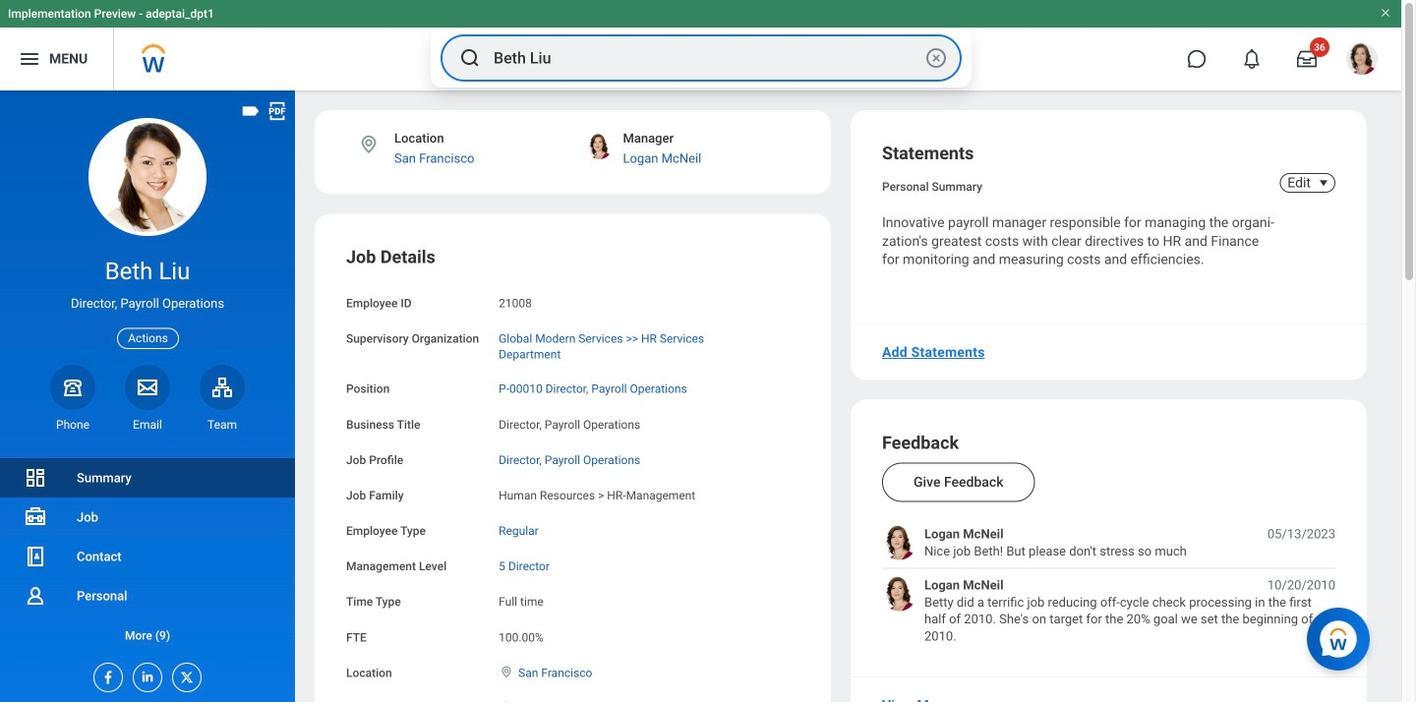 Task type: vqa. For each thing, say whether or not it's contained in the screenshot.
linkedin icon
yes



Task type: locate. For each thing, give the bounding box(es) containing it.
x image
[[173, 664, 195, 686]]

contact image
[[24, 545, 47, 569]]

personal summary element
[[883, 176, 983, 194]]

caret down image
[[1313, 175, 1336, 191]]

None search field
[[431, 29, 972, 88]]

Search Workday  search field
[[494, 36, 921, 80]]

2 employee's photo (logan mcneil) image from the top
[[883, 577, 917, 611]]

team beth liu element
[[200, 417, 245, 433]]

0 vertical spatial employee's photo (logan mcneil) image
[[883, 526, 917, 560]]

1 vertical spatial employee's photo (logan mcneil) image
[[883, 577, 917, 611]]

linkedin image
[[134, 664, 155, 685]]

facebook image
[[94, 664, 116, 686]]

tag image
[[240, 100, 262, 122]]

employee's photo (logan mcneil) image
[[883, 526, 917, 560], [883, 577, 917, 611]]

0 horizontal spatial list
[[0, 459, 295, 655]]

group
[[346, 246, 800, 703]]

personal image
[[24, 584, 47, 608]]

job image
[[24, 506, 47, 529]]

profile logan mcneil image
[[1347, 43, 1379, 79]]

phone image
[[59, 376, 87, 399]]

list
[[0, 459, 295, 655], [883, 526, 1336, 646]]

close environment banner image
[[1381, 7, 1392, 19]]

full time element
[[499, 592, 544, 609]]

view printable version (pdf) image
[[267, 100, 288, 122]]

banner
[[0, 0, 1402, 91]]

inbox large image
[[1298, 49, 1318, 69]]



Task type: describe. For each thing, give the bounding box(es) containing it.
view team image
[[211, 376, 234, 399]]

1 employee's photo (logan mcneil) image from the top
[[883, 526, 917, 560]]

phone beth liu element
[[50, 417, 95, 433]]

summary image
[[24, 466, 47, 490]]

search image
[[459, 46, 482, 70]]

x circle image
[[925, 46, 949, 70]]

email beth liu element
[[125, 417, 170, 433]]

1 horizontal spatial list
[[883, 526, 1336, 646]]

justify image
[[18, 47, 41, 71]]

mail image
[[136, 376, 159, 399]]

notifications large image
[[1243, 49, 1262, 69]]

location image
[[499, 666, 515, 679]]

location image
[[358, 134, 380, 155]]

navigation pane region
[[0, 91, 295, 703]]



